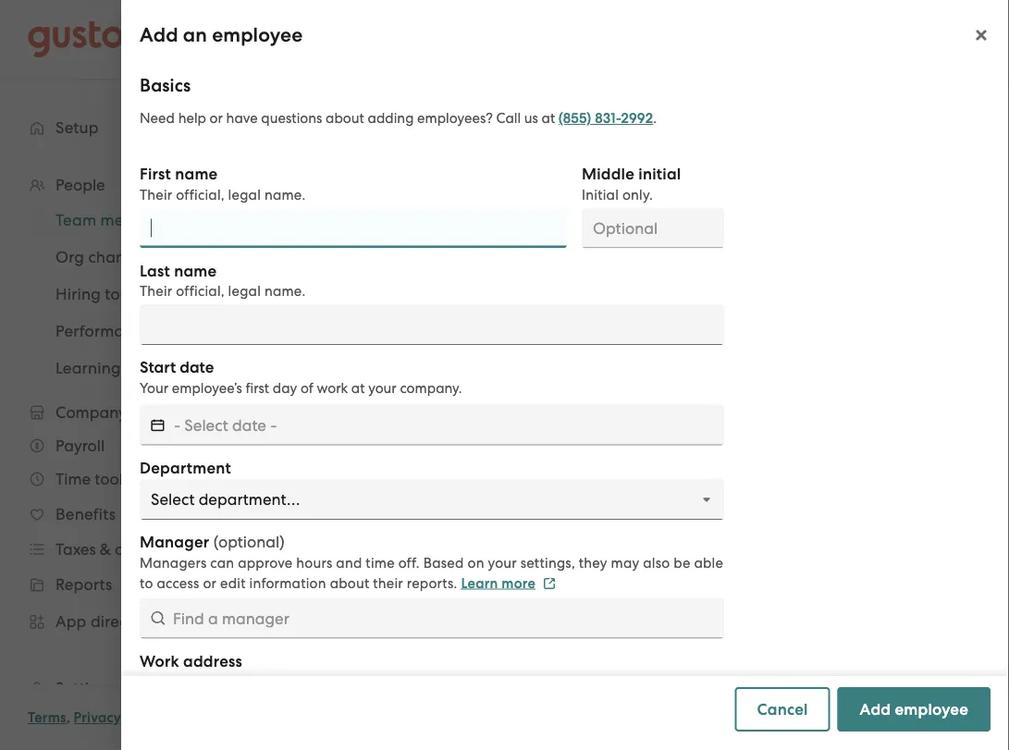 Task type: locate. For each thing, give the bounding box(es) containing it.
access
[[157, 575, 199, 591]]

legal for first name
[[228, 186, 261, 203]]

basics
[[140, 74, 191, 96]]

add
[[140, 24, 178, 47], [860, 700, 891, 719]]

or inside need help or have questions about adding employees? call us at (855) 831-2992 .
[[210, 110, 223, 126]]

for help on which location to select and learn about other potential impacts on your business.
[[140, 675, 668, 712]]

legal for last name
[[228, 283, 261, 299]]

831-
[[595, 110, 621, 127]]

1 vertical spatial employee
[[185, 675, 249, 691]]

initial
[[638, 165, 681, 184]]

2 name. from the top
[[264, 283, 306, 299]]

other
[[365, 696, 400, 712]]

0 vertical spatial name
[[175, 165, 218, 184]]

add for add an employee
[[140, 24, 178, 47]]

legal
[[228, 186, 261, 203], [228, 283, 261, 299]]

1 vertical spatial official,
[[176, 283, 225, 299]]

1 vertical spatial about
[[330, 575, 369, 591]]

1 name. from the top
[[264, 186, 306, 203]]

2 official, from the top
[[176, 283, 225, 299]]

First name field
[[140, 208, 567, 248]]

or left have
[[210, 110, 223, 126]]

0 vertical spatial employee
[[212, 24, 303, 47]]

1 horizontal spatial add
[[860, 700, 891, 719]]

their inside last name their official, legal name.
[[140, 283, 172, 299]]

0 vertical spatial official,
[[176, 186, 225, 203]]

reports.
[[407, 575, 457, 591]]

if your employee will work remotely,
[[140, 675, 374, 691]]

us
[[524, 110, 538, 126]]

company.
[[400, 380, 462, 396]]

privacy
[[74, 709, 120, 726]]

or left edit
[[203, 575, 217, 591]]

(optional)
[[213, 533, 285, 551]]

official, up "date"
[[176, 283, 225, 299]]

work right "of"
[[317, 380, 348, 396]]

check the remote guide link
[[377, 675, 551, 692]]

at right us
[[542, 110, 555, 126]]

your
[[368, 380, 397, 396], [488, 554, 517, 571], [152, 675, 181, 691], [543, 696, 572, 712]]

0 vertical spatial to
[[140, 575, 153, 591]]

1 official, from the top
[[176, 186, 225, 203]]

and
[[336, 554, 362, 571], [255, 696, 281, 712]]

Middle initial field
[[582, 208, 724, 248]]

official, for first name
[[176, 186, 225, 203]]

official,
[[176, 186, 225, 203], [176, 283, 225, 299]]

0 vertical spatial help
[[178, 110, 206, 126]]

official, inside last name their official, legal name.
[[176, 283, 225, 299]]

be
[[674, 554, 690, 571]]

0 horizontal spatial on
[[468, 554, 484, 571]]

day
[[273, 380, 297, 396]]

1 legal from the top
[[228, 186, 261, 203]]

1 horizontal spatial help
[[577, 675, 605, 691]]

, left &
[[120, 709, 124, 726]]

your up learn more
[[488, 554, 517, 571]]

impacts
[[467, 696, 519, 712]]

select
[[214, 696, 251, 712]]

2 vertical spatial employee
[[895, 700, 968, 719]]

account menu element
[[698, 0, 981, 79]]

1 their from the top
[[140, 186, 172, 203]]

1 horizontal spatial ,
[[120, 709, 124, 726]]

terms link
[[28, 709, 66, 726]]

help inside need help or have questions about adding employees? call us at (855) 831-2992 .
[[178, 110, 206, 126]]

1 horizontal spatial to
[[197, 696, 210, 712]]

legal inside first name their official, legal name.
[[228, 186, 261, 203]]

business.
[[576, 696, 635, 712]]

have
[[226, 110, 258, 126]]

0 horizontal spatial add
[[140, 24, 178, 47]]

your left the company.
[[368, 380, 397, 396]]

name. down active button
[[264, 283, 306, 299]]

on inside managers can approve hours and time off. based on your settings, they may also be able to access or edit information about their reports.
[[468, 554, 484, 571]]

add inside add employee button
[[860, 700, 891, 719]]

0 vertical spatial work
[[317, 380, 348, 396]]

candidates
[[483, 204, 559, 221]]

their down first
[[140, 186, 172, 203]]

employee inside button
[[895, 700, 968, 719]]

2 their from the top
[[140, 283, 172, 299]]

opens in a new tab image
[[543, 577, 556, 590]]

official, inside first name their official, legal name.
[[176, 186, 225, 203]]

0 vertical spatial and
[[336, 554, 362, 571]]

at right select all rows on this page option at the left
[[351, 380, 365, 396]]

cancel button
[[735, 687, 830, 732]]

information
[[249, 575, 326, 591]]

add an employee
[[140, 24, 303, 47]]

dismissed
[[701, 204, 766, 221]]

1 vertical spatial their
[[140, 283, 172, 299]]

to left select
[[197, 696, 210, 712]]

0 horizontal spatial and
[[255, 696, 281, 712]]

about
[[326, 110, 364, 126], [330, 575, 369, 591], [322, 696, 362, 712]]

0 vertical spatial or
[[210, 110, 223, 126]]

name right last
[[174, 261, 217, 280]]

help up business.
[[577, 675, 605, 691]]

need
[[140, 110, 175, 126]]

1 horizontal spatial at
[[542, 110, 555, 126]]

2 vertical spatial about
[[322, 696, 362, 712]]

on up business.
[[609, 675, 626, 691]]

adding
[[368, 110, 414, 126]]

or inside managers can approve hours and time off. based on your settings, they may also be able to access or edit information about their reports.
[[203, 575, 217, 591]]

0 vertical spatial on
[[468, 554, 484, 571]]

1 vertical spatial legal
[[228, 283, 261, 299]]

0 vertical spatial legal
[[228, 186, 261, 203]]

0 horizontal spatial work
[[278, 675, 310, 691]]

about down remotely,
[[322, 696, 362, 712]]

your
[[140, 380, 168, 396]]

2 legal from the top
[[228, 283, 261, 299]]

help right need
[[178, 110, 206, 126]]

name. for first name
[[264, 186, 306, 203]]

1 , from the left
[[66, 709, 70, 726]]

work up learn
[[278, 675, 310, 691]]

work
[[317, 380, 348, 396], [278, 675, 310, 691]]

1 horizontal spatial work
[[317, 380, 348, 396]]

name right first
[[175, 165, 218, 184]]

learn more
[[461, 575, 536, 591]]

0 vertical spatial at
[[542, 110, 555, 126]]

0 vertical spatial about
[[326, 110, 364, 126]]

and left time
[[336, 554, 362, 571]]

and down 'will'
[[255, 696, 281, 712]]

work
[[140, 652, 179, 671]]

official, up last name their official, legal name.
[[176, 186, 225, 203]]

about inside for help on which location to select and learn about other potential impacts on your business.
[[322, 696, 362, 712]]

add employee button
[[838, 687, 991, 732]]

help
[[178, 110, 206, 126], [577, 675, 605, 691]]

0 horizontal spatial to
[[140, 575, 153, 591]]

2 vertical spatial on
[[523, 696, 540, 712]]

1 horizontal spatial on
[[523, 696, 540, 712]]

approve
[[238, 554, 293, 571]]

on up learn
[[468, 554, 484, 571]]

to
[[140, 575, 153, 591], [197, 696, 210, 712]]

, left the "privacy" on the left
[[66, 709, 70, 726]]

onboarding button
[[358, 191, 468, 235]]

1 vertical spatial on
[[609, 675, 626, 691]]

1 vertical spatial help
[[577, 675, 605, 691]]

their for last
[[140, 283, 172, 299]]

0 horizontal spatial help
[[178, 110, 206, 126]]

on down 'guide'
[[523, 696, 540, 712]]

terms , privacy , &
[[28, 709, 138, 726]]

name. inside first name their official, legal name.
[[264, 186, 306, 203]]

1 horizontal spatial and
[[336, 554, 362, 571]]

name for first name
[[175, 165, 218, 184]]

0 vertical spatial name.
[[264, 186, 306, 203]]

2 horizontal spatial on
[[609, 675, 626, 691]]

1 vertical spatial name
[[174, 261, 217, 280]]

may
[[611, 554, 639, 571]]

active
[[302, 204, 343, 221]]

2 , from the left
[[120, 709, 124, 726]]

remotely,
[[313, 675, 374, 691]]

to left access
[[140, 575, 153, 591]]

your inside for help on which location to select and learn about other potential impacts on your business.
[[543, 696, 572, 712]]

your up location
[[152, 675, 181, 691]]

1 vertical spatial and
[[255, 696, 281, 712]]

0 vertical spatial their
[[140, 186, 172, 203]]

1 vertical spatial to
[[197, 696, 210, 712]]

1 vertical spatial at
[[351, 380, 365, 396]]

name inside last name their official, legal name.
[[174, 261, 217, 280]]

their inside first name their official, legal name.
[[140, 186, 172, 203]]

0 vertical spatial add
[[140, 24, 178, 47]]

an
[[183, 24, 207, 47]]

your down for
[[543, 696, 572, 712]]

learn
[[285, 696, 319, 712]]

about down time
[[330, 575, 369, 591]]

work inside start date your employee's first day of work at your company.
[[317, 380, 348, 396]]

0 horizontal spatial ,
[[66, 709, 70, 726]]

1 vertical spatial add
[[860, 700, 891, 719]]

1 vertical spatial or
[[203, 575, 217, 591]]

name. inside last name their official, legal name.
[[264, 283, 306, 299]]

at
[[542, 110, 555, 126], [351, 380, 365, 396]]

name. up "active"
[[264, 186, 306, 203]]

name inside first name their official, legal name.
[[175, 165, 218, 184]]

employees?
[[417, 110, 493, 126]]

their for first
[[140, 186, 172, 203]]

&
[[128, 709, 138, 726]]

legal inside last name their official, legal name.
[[228, 283, 261, 299]]

Manager field
[[140, 598, 724, 639]]

1 vertical spatial name.
[[264, 283, 306, 299]]

help inside for help on which location to select and learn about other potential impacts on your business.
[[577, 675, 605, 691]]

their down last
[[140, 283, 172, 299]]

on
[[468, 554, 484, 571], [609, 675, 626, 691], [523, 696, 540, 712]]

or
[[210, 110, 223, 126], [203, 575, 217, 591]]

add employee
[[860, 700, 968, 719]]

and inside for help on which location to select and learn about other potential impacts on your business.
[[255, 696, 281, 712]]

about inside managers can approve hours and time off. based on your settings, they may also be able to access or edit information about their reports.
[[330, 575, 369, 591]]

about left adding on the left top of page
[[326, 110, 364, 126]]

privacy link
[[74, 709, 120, 726]]

0 horizontal spatial at
[[351, 380, 365, 396]]



Task type: describe. For each thing, give the bounding box(es) containing it.
guide
[[493, 675, 531, 692]]

manager (optional)
[[140, 533, 285, 552]]

at inside need help or have questions about adding employees? call us at (855) 831-2992 .
[[542, 110, 555, 126]]

also
[[643, 554, 670, 571]]

and inside managers can approve hours and time off. based on your settings, they may also be able to access or edit information about their reports.
[[336, 554, 362, 571]]

based
[[423, 554, 464, 571]]

last
[[140, 261, 170, 280]]

for
[[555, 675, 573, 691]]

of
[[300, 380, 313, 396]]

offboarding button
[[574, 191, 686, 235]]

manager
[[140, 533, 209, 552]]

name for last name
[[174, 261, 217, 280]]

name. for last name
[[264, 283, 306, 299]]

Last name field
[[140, 304, 724, 345]]

work address
[[140, 652, 242, 671]]

active button
[[288, 191, 358, 235]]

potential
[[404, 696, 464, 712]]

middle
[[582, 165, 635, 184]]

if
[[140, 675, 149, 691]]

employee for an
[[212, 24, 303, 47]]

start
[[140, 358, 176, 377]]

about inside need help or have questions about adding employees? call us at (855) 831-2992 .
[[326, 110, 364, 126]]

at inside start date your employee's first day of work at your company.
[[351, 380, 365, 396]]

candidates button
[[468, 191, 574, 235]]

employee for your
[[185, 675, 249, 691]]

cancel
[[757, 700, 808, 719]]

(855)
[[559, 110, 591, 127]]

.
[[653, 110, 657, 126]]

team members tab list
[[288, 187, 972, 239]]

check the remote guide
[[377, 675, 531, 692]]

check
[[377, 675, 414, 692]]

remote
[[443, 675, 490, 692]]

initial
[[582, 186, 619, 203]]

first
[[245, 380, 269, 396]]

managers
[[140, 554, 207, 571]]

1 vertical spatial work
[[278, 675, 310, 691]]

location
[[140, 696, 193, 712]]

terms
[[28, 709, 66, 726]]

dismissed button
[[686, 191, 781, 235]]

name button
[[348, 366, 463, 405]]

questions
[[261, 110, 322, 126]]

offboarding
[[589, 204, 672, 221]]

able
[[694, 554, 723, 571]]

help for (855)
[[178, 110, 206, 126]]

call
[[496, 110, 521, 126]]

which
[[629, 675, 668, 691]]

onboarding
[[373, 204, 454, 221]]

first name their official, legal name.
[[140, 165, 306, 203]]

learn
[[461, 575, 498, 591]]

time
[[366, 554, 395, 571]]

can
[[210, 554, 234, 571]]

name
[[359, 376, 404, 395]]

(855) 831-2992 link
[[559, 110, 653, 127]]

more
[[502, 575, 536, 591]]

your inside managers can approve hours and time off. based on your settings, they may also be able to access or edit information about their reports.
[[488, 554, 517, 571]]

last name their official, legal name.
[[140, 261, 306, 299]]

2992
[[621, 110, 653, 127]]

will
[[252, 675, 274, 691]]

first
[[140, 165, 171, 184]]

learn more link
[[461, 575, 556, 591]]

employee's
[[172, 380, 242, 396]]

hours
[[296, 554, 332, 571]]

to inside for help on which location to select and learn about other potential impacts on your business.
[[197, 696, 210, 712]]

department
[[140, 458, 231, 477]]

middle initial initial only.
[[582, 165, 681, 203]]

Search people... field
[[288, 253, 732, 294]]

help for potential
[[577, 675, 605, 691]]

managers can approve hours and time off. based on your settings, they may also be able to access or edit information about their reports.
[[140, 554, 723, 591]]

home image
[[28, 21, 124, 58]]

your inside start date your employee's first day of work at your company.
[[368, 380, 397, 396]]

they
[[579, 554, 607, 571]]

Start date field
[[174, 405, 724, 445]]

need help or have questions about adding employees? call us at (855) 831-2992 .
[[140, 110, 657, 127]]

official, for last name
[[176, 283, 225, 299]]

edit
[[220, 575, 246, 591]]

only.
[[622, 186, 653, 203]]

add for add employee
[[860, 700, 891, 719]]

date
[[180, 358, 214, 377]]

calendar outline image
[[151, 416, 165, 434]]

their
[[373, 575, 403, 591]]

Select all rows on this page checkbox
[[297, 365, 338, 406]]

to inside managers can approve hours and time off. based on your settings, they may also be able to access or edit information about their reports.
[[140, 575, 153, 591]]

the
[[418, 675, 439, 692]]

settings,
[[520, 554, 575, 571]]

off.
[[398, 554, 420, 571]]

add a team member drawer dialog
[[121, 0, 1009, 750]]



Task type: vqa. For each thing, say whether or not it's contained in the screenshot.
the •
no



